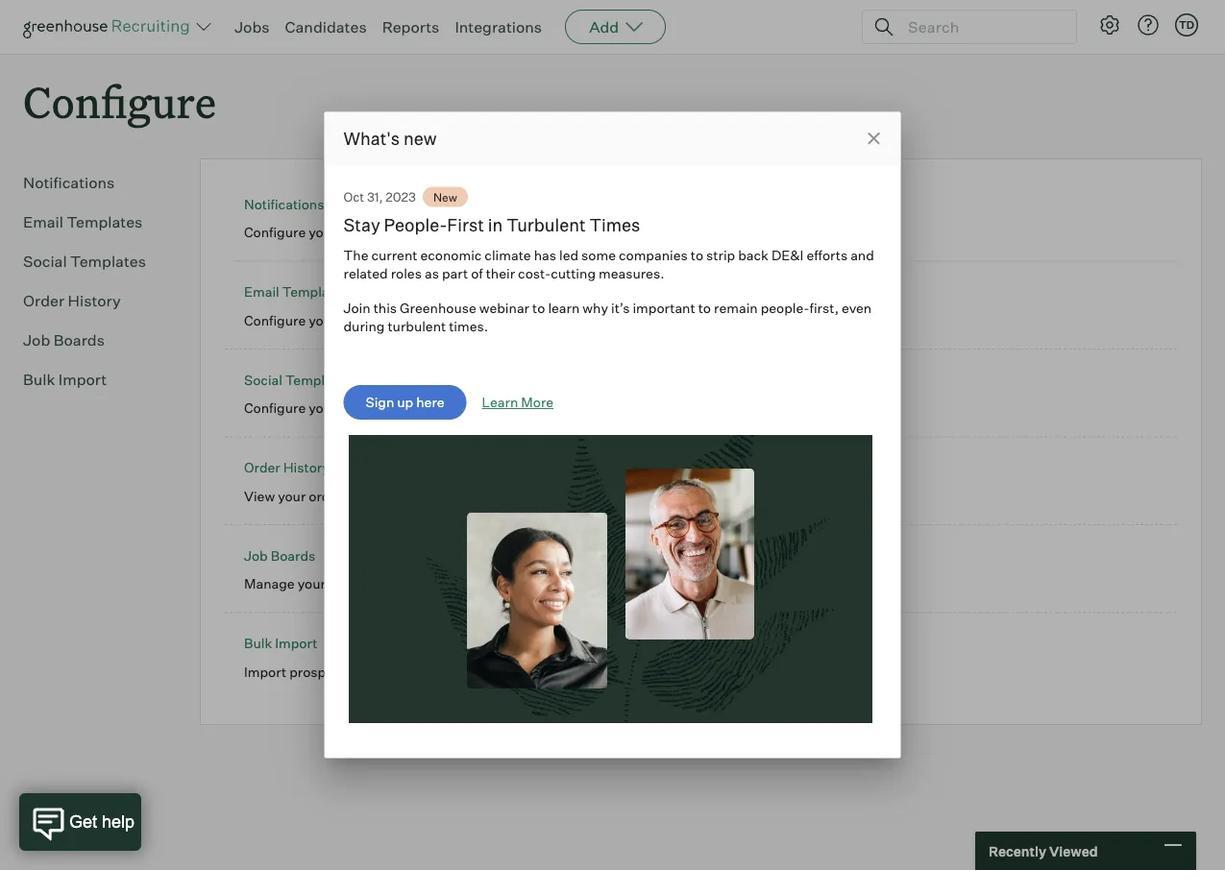 Task type: vqa. For each thing, say whether or not it's contained in the screenshot.


Task type: describe. For each thing, give the bounding box(es) containing it.
strip
[[707, 247, 736, 264]]

stay
[[344, 215, 380, 236]]

learn
[[482, 394, 518, 411]]

their
[[486, 265, 515, 282]]

even
[[842, 300, 872, 316]]

posts
[[449, 576, 485, 593]]

1 horizontal spatial notifications
[[244, 196, 324, 213]]

stay people-first in turbulent times
[[344, 215, 641, 236]]

import inside bulk import link
[[58, 370, 107, 389]]

board
[[355, 576, 393, 593]]

climate
[[485, 247, 531, 264]]

first,
[[810, 300, 839, 316]]

1 horizontal spatial order history link
[[244, 460, 330, 476]]

configure your email templates
[[244, 312, 440, 329]]

manage your job board and job posts
[[244, 576, 485, 593]]

oct
[[344, 189, 364, 205]]

add button
[[565, 10, 666, 44]]

of
[[471, 265, 483, 282]]

into
[[480, 664, 504, 681]]

view your order history
[[244, 488, 390, 505]]

configure for notifications
[[244, 224, 306, 241]]

1 horizontal spatial email templates
[[244, 284, 349, 301]]

new
[[404, 128, 437, 149]]

1 vertical spatial notifications link
[[244, 196, 324, 213]]

configure for social templates
[[244, 400, 306, 417]]

1 horizontal spatial order history
[[244, 460, 330, 476]]

what's new
[[344, 128, 437, 149]]

cost-
[[518, 265, 551, 282]]

some
[[582, 247, 616, 264]]

current
[[372, 247, 418, 264]]

Search text field
[[904, 13, 1059, 41]]

1 horizontal spatial email
[[244, 284, 279, 301]]

add
[[589, 17, 619, 37]]

0 vertical spatial bulk import link
[[23, 368, 169, 391]]

a
[[388, 664, 395, 681]]

0 horizontal spatial job boards
[[23, 331, 105, 350]]

efforts
[[807, 247, 848, 264]]

your for order
[[278, 488, 306, 505]]

1 horizontal spatial bulk
[[244, 636, 272, 652]]

configure for email templates
[[244, 312, 306, 329]]

0 horizontal spatial history
[[68, 291, 121, 311]]

economic
[[421, 247, 482, 264]]

1 horizontal spatial bulk import link
[[244, 636, 318, 652]]

during
[[344, 318, 385, 335]]

1 vertical spatial social
[[244, 372, 283, 389]]

manage
[[244, 576, 295, 593]]

1 horizontal spatial bulk import
[[244, 636, 318, 652]]

turbulent
[[388, 318, 446, 335]]

turbulent
[[507, 215, 586, 236]]

what's
[[344, 128, 400, 149]]

to left learn
[[533, 300, 545, 316]]

your for job
[[298, 576, 326, 593]]

0 horizontal spatial and
[[396, 576, 420, 593]]

sign
[[366, 394, 394, 411]]

led
[[559, 247, 579, 264]]

configure down greenhouse recruiting image
[[23, 73, 216, 130]]

reports link
[[382, 17, 440, 37]]

0 horizontal spatial email templates
[[23, 213, 143, 232]]

sign up here link
[[344, 386, 467, 420]]

0 horizontal spatial social templates link
[[23, 250, 169, 273]]

0 horizontal spatial order history link
[[23, 290, 169, 313]]

here
[[416, 394, 445, 411]]

webinar
[[479, 300, 530, 316]]

in
[[488, 215, 503, 236]]

configure your social media templates
[[244, 400, 484, 417]]

jobs
[[235, 17, 270, 37]]

td
[[1179, 18, 1195, 31]]

integrations
[[455, 17, 542, 37]]

1 horizontal spatial greenhouse
[[507, 664, 583, 681]]

learn more
[[482, 394, 554, 411]]

to inside the current economic climate has led some companies to strip back de&i efforts and related roles as part of their cost-cutting measures.
[[691, 247, 704, 264]]

configure image
[[1099, 13, 1122, 37]]

from
[[356, 664, 385, 681]]

candidates
[[285, 17, 367, 37]]

times
[[590, 215, 641, 236]]

td button
[[1176, 13, 1199, 37]]

why
[[583, 300, 608, 316]]

de&i
[[772, 247, 804, 264]]

recently
[[989, 843, 1047, 860]]

0 vertical spatial job boards link
[[23, 329, 169, 352]]

related
[[344, 265, 388, 282]]

media
[[379, 400, 418, 417]]

cutting
[[551, 265, 596, 282]]

2023
[[386, 189, 416, 205]]

has
[[534, 247, 557, 264]]

1 vertical spatial templates
[[421, 400, 484, 417]]

to left remain
[[699, 300, 711, 316]]

1 vertical spatial order
[[244, 460, 280, 476]]

0 horizontal spatial bulk import
[[23, 370, 107, 389]]

jobs link
[[235, 17, 270, 37]]

prospects
[[289, 664, 353, 681]]

it's
[[611, 300, 630, 316]]

social
[[340, 400, 376, 417]]

join this greenhouse webinar to learn why it's important to remain people-first, even during turbulent times.
[[344, 300, 872, 335]]

candidates link
[[285, 17, 367, 37]]

0 horizontal spatial social templates
[[23, 252, 146, 271]]

spreadsheet
[[398, 664, 477, 681]]



Task type: locate. For each thing, give the bounding box(es) containing it.
1 vertical spatial job boards link
[[244, 548, 316, 564]]

0 vertical spatial order
[[23, 291, 64, 311]]

email templates link
[[23, 211, 169, 234], [244, 284, 349, 301]]

0 vertical spatial email
[[23, 213, 63, 232]]

0 vertical spatial history
[[68, 291, 121, 311]]

people-
[[384, 215, 447, 236]]

import prospects from a spreadsheet into greenhouse
[[244, 664, 583, 681]]

0 horizontal spatial job boards link
[[23, 329, 169, 352]]

templates
[[67, 213, 143, 232], [70, 252, 146, 271], [282, 284, 349, 301], [285, 372, 352, 389]]

your left email on the left top of the page
[[309, 312, 337, 329]]

1 vertical spatial bulk import link
[[244, 636, 318, 652]]

0 horizontal spatial order history
[[23, 291, 121, 311]]

1 horizontal spatial notifications link
[[244, 196, 324, 213]]

1 horizontal spatial social templates link
[[244, 372, 352, 389]]

0 horizontal spatial boards
[[54, 331, 105, 350]]

and right board
[[396, 576, 420, 593]]

email
[[340, 312, 374, 329]]

1 vertical spatial email templates link
[[244, 284, 349, 301]]

to
[[691, 247, 704, 264], [533, 300, 545, 316], [699, 300, 711, 316]]

view
[[244, 488, 275, 505]]

and
[[851, 247, 875, 264], [396, 576, 420, 593]]

configure
[[23, 73, 216, 130], [244, 224, 306, 241], [244, 312, 306, 329], [244, 400, 306, 417]]

0 vertical spatial notifications
[[23, 173, 115, 192]]

1 vertical spatial notifications
[[244, 196, 324, 213]]

order history link
[[23, 290, 169, 313], [244, 460, 330, 476]]

new
[[433, 190, 457, 204]]

your right view
[[278, 488, 306, 505]]

templates inside 'link'
[[70, 252, 146, 271]]

templates down roles
[[377, 312, 440, 329]]

notifications
[[23, 173, 115, 192], [244, 196, 324, 213]]

greenhouse inside join this greenhouse webinar to learn why it's important to remain people-first, even during turbulent times.
[[400, 300, 477, 316]]

history
[[68, 291, 121, 311], [283, 460, 330, 476]]

email templates
[[23, 213, 143, 232], [244, 284, 349, 301]]

learn
[[548, 300, 580, 316]]

0 horizontal spatial social
[[23, 252, 67, 271]]

more
[[521, 394, 554, 411]]

configure your notifications
[[244, 224, 418, 241]]

1 vertical spatial social templates
[[244, 372, 352, 389]]

your
[[309, 224, 337, 241], [309, 312, 337, 329], [309, 400, 337, 417], [278, 488, 306, 505], [298, 576, 326, 593]]

join
[[344, 300, 371, 316]]

email
[[23, 213, 63, 232], [244, 284, 279, 301]]

2 vertical spatial import
[[244, 664, 287, 681]]

1 vertical spatial order history link
[[244, 460, 330, 476]]

1 vertical spatial order history
[[244, 460, 330, 476]]

1 horizontal spatial order
[[244, 460, 280, 476]]

reports
[[382, 17, 440, 37]]

1 vertical spatial job boards
[[244, 548, 316, 564]]

1 vertical spatial email
[[244, 284, 279, 301]]

your for social
[[309, 400, 337, 417]]

boards inside job boards link
[[54, 331, 105, 350]]

1 horizontal spatial email templates link
[[244, 284, 349, 301]]

0 vertical spatial order history link
[[23, 290, 169, 313]]

0 horizontal spatial order
[[23, 291, 64, 311]]

roles
[[391, 265, 422, 282]]

1 horizontal spatial history
[[283, 460, 330, 476]]

job boards
[[23, 331, 105, 350], [244, 548, 316, 564]]

what's new dialog
[[324, 112, 901, 759]]

0 horizontal spatial notifications
[[23, 173, 115, 192]]

1 horizontal spatial and
[[851, 247, 875, 264]]

0 vertical spatial email templates
[[23, 213, 143, 232]]

up
[[397, 394, 414, 411]]

your for notifications
[[309, 224, 337, 241]]

as
[[425, 265, 439, 282]]

0 vertical spatial and
[[851, 247, 875, 264]]

1 vertical spatial greenhouse
[[507, 664, 583, 681]]

notifications link
[[23, 171, 169, 194], [244, 196, 324, 213]]

0 vertical spatial job boards
[[23, 331, 105, 350]]

recently viewed
[[989, 843, 1098, 860]]

templates
[[377, 312, 440, 329], [421, 400, 484, 417]]

bulk import link
[[23, 368, 169, 391], [244, 636, 318, 652]]

0 vertical spatial bulk import
[[23, 370, 107, 389]]

1 horizontal spatial boards
[[271, 548, 316, 564]]

order history
[[23, 291, 121, 311], [244, 460, 330, 476]]

import
[[58, 370, 107, 389], [275, 636, 318, 652], [244, 664, 287, 681]]

learn more link
[[482, 393, 554, 413]]

1 vertical spatial bulk import
[[244, 636, 318, 652]]

viewed
[[1050, 843, 1098, 860]]

0 horizontal spatial greenhouse
[[400, 300, 477, 316]]

social inside 'link'
[[23, 252, 67, 271]]

0 vertical spatial greenhouse
[[400, 300, 477, 316]]

0 vertical spatial notifications link
[[23, 171, 169, 194]]

this
[[374, 300, 397, 316]]

oct 31, 2023
[[344, 189, 416, 205]]

31,
[[367, 189, 383, 205]]

boards
[[54, 331, 105, 350], [271, 548, 316, 564]]

order
[[23, 291, 64, 311], [244, 460, 280, 476]]

0 vertical spatial boards
[[54, 331, 105, 350]]

templates right up
[[421, 400, 484, 417]]

0 vertical spatial order history
[[23, 291, 121, 311]]

1 vertical spatial and
[[396, 576, 420, 593]]

0 vertical spatial templates
[[377, 312, 440, 329]]

sign up here
[[366, 394, 445, 411]]

history
[[346, 488, 390, 505]]

1 horizontal spatial social
[[244, 372, 283, 389]]

order
[[309, 488, 343, 505]]

1 vertical spatial bulk
[[244, 636, 272, 652]]

your left social
[[309, 400, 337, 417]]

greenhouse
[[400, 300, 477, 316], [507, 664, 583, 681]]

0 horizontal spatial email
[[23, 213, 63, 232]]

greenhouse right into on the bottom of the page
[[507, 664, 583, 681]]

0 vertical spatial social
[[23, 252, 67, 271]]

0 vertical spatial email templates link
[[23, 211, 169, 234]]

remain
[[714, 300, 758, 316]]

0 vertical spatial social templates
[[23, 252, 146, 271]]

part
[[442, 265, 468, 282]]

notifications
[[340, 224, 418, 241]]

0 horizontal spatial bulk import link
[[23, 368, 169, 391]]

0 vertical spatial bulk
[[23, 370, 55, 389]]

0 horizontal spatial bulk
[[23, 370, 55, 389]]

1 vertical spatial boards
[[271, 548, 316, 564]]

social
[[23, 252, 67, 271], [244, 372, 283, 389]]

first
[[447, 215, 484, 236]]

job
[[23, 331, 50, 350], [244, 548, 268, 564], [329, 576, 352, 593], [423, 576, 446, 593]]

your left "stay"
[[309, 224, 337, 241]]

and right efforts
[[851, 247, 875, 264]]

greenhouse up turbulent
[[400, 300, 477, 316]]

integrations link
[[455, 17, 542, 37]]

0 horizontal spatial email templates link
[[23, 211, 169, 234]]

the current economic climate has led some companies to strip back de&i efforts and related roles as part of their cost-cutting measures.
[[344, 247, 875, 282]]

bulk
[[23, 370, 55, 389], [244, 636, 272, 652]]

the
[[344, 247, 369, 264]]

measures.
[[599, 265, 665, 282]]

companies
[[619, 247, 688, 264]]

and inside the current economic climate has led some companies to strip back de&i efforts and related roles as part of their cost-cutting measures.
[[851, 247, 875, 264]]

1 vertical spatial history
[[283, 460, 330, 476]]

your right manage
[[298, 576, 326, 593]]

0 vertical spatial import
[[58, 370, 107, 389]]

people-
[[761, 300, 810, 316]]

1 horizontal spatial job boards
[[244, 548, 316, 564]]

back
[[738, 247, 769, 264]]

configure left "stay"
[[244, 224, 306, 241]]

0 vertical spatial social templates link
[[23, 250, 169, 273]]

to left strip
[[691, 247, 704, 264]]

your for email
[[309, 312, 337, 329]]

1 horizontal spatial social templates
[[244, 372, 352, 389]]

configure left email on the left top of the page
[[244, 312, 306, 329]]

1 horizontal spatial job boards link
[[244, 548, 316, 564]]

configure left social
[[244, 400, 306, 417]]

important
[[633, 300, 696, 316]]

0 horizontal spatial notifications link
[[23, 171, 169, 194]]

1 vertical spatial import
[[275, 636, 318, 652]]

1 vertical spatial email templates
[[244, 284, 349, 301]]

greenhouse recruiting image
[[23, 15, 196, 38]]

times.
[[449, 318, 488, 335]]

bulk import
[[23, 370, 107, 389], [244, 636, 318, 652]]

td button
[[1172, 10, 1203, 40]]

1 vertical spatial social templates link
[[244, 372, 352, 389]]

job boards link
[[23, 329, 169, 352], [244, 548, 316, 564]]

social templates
[[23, 252, 146, 271], [244, 372, 352, 389]]



